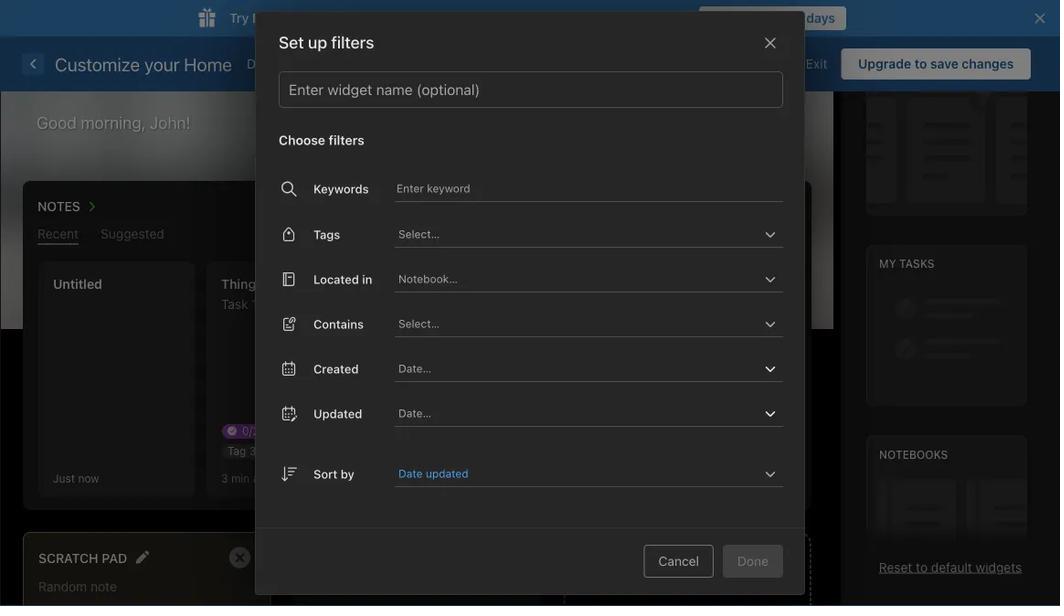 Task type: vqa. For each thing, say whether or not it's contained in the screenshot.
Find tasks… text field
no



Task type: describe. For each thing, give the bounding box(es) containing it.
home
[[184, 53, 232, 75]]

reset to default widgets button
[[879, 560, 1022, 575]]

get it free for 7 days
[[711, 11, 836, 26]]

notebooks
[[880, 448, 948, 461]]

date… for created
[[399, 362, 432, 375]]

good morning, john!
[[37, 113, 191, 133]]

set up filters
[[279, 32, 374, 52]]

date updated button
[[399, 463, 471, 485]]

devices.
[[544, 11, 593, 26]]

want
[[393, 56, 421, 71]]

for for free:
[[365, 11, 382, 26]]

17,
[[755, 117, 768, 129]]

good
[[37, 113, 77, 133]]

Enter widget name (optional) text field
[[287, 72, 775, 107]]

Updated Date picker field
[[395, 400, 806, 427]]

keywords
[[314, 182, 369, 195]]

my
[[880, 257, 897, 270]]

upgrade
[[858, 56, 912, 71]]

in
[[362, 272, 372, 286]]

close image
[[760, 32, 782, 54]]

john!
[[150, 113, 191, 133]]

0 vertical spatial filters
[[331, 32, 374, 52]]

cancel button
[[644, 545, 714, 578]]

november
[[691, 117, 752, 129]]

done
[[738, 554, 769, 569]]

exit button
[[793, 48, 842, 80]]

changes
[[962, 56, 1014, 71]]

scratch
[[38, 551, 98, 566]]

them.
[[425, 56, 458, 71]]

all
[[498, 11, 511, 26]]

upgrade to save changes button
[[842, 48, 1031, 80]]

upgrade to save changes
[[858, 56, 1014, 71]]

 input text field for located in
[[397, 266, 760, 292]]

by
[[341, 467, 355, 481]]

edit widget title image
[[136, 551, 149, 564]]

sort by
[[314, 467, 355, 481]]

get
[[711, 11, 732, 26]]

updated
[[426, 467, 469, 480]]

anytime.
[[640, 11, 690, 26]]

for for 7
[[775, 11, 793, 26]]

it
[[736, 11, 744, 26]]

free:
[[386, 11, 416, 26]]

1 horizontal spatial remove image
[[492, 188, 529, 225]]

Sort by field
[[395, 461, 784, 487]]

reset
[[879, 560, 913, 575]]

1 horizontal spatial widgets
[[976, 560, 1022, 575]]

Created Date picker field
[[395, 356, 806, 382]]

Contains field
[[395, 311, 784, 337]]

set
[[279, 32, 304, 52]]



Task type: locate. For each thing, give the bounding box(es) containing it.
default
[[932, 560, 973, 575]]

0 vertical spatial to
[[915, 56, 927, 71]]

date…
[[399, 362, 432, 375], [399, 407, 432, 420]]

date
[[399, 467, 423, 480]]

for inside button
[[775, 11, 793, 26]]

1 vertical spatial date…
[[399, 407, 432, 420]]

days
[[807, 11, 836, 26]]

located in
[[314, 272, 372, 286]]

up
[[308, 32, 327, 52]]

customize
[[55, 53, 140, 75]]

widgets
[[279, 56, 325, 71], [976, 560, 1022, 575]]

2023
[[771, 117, 798, 129]]

to left save
[[915, 56, 927, 71]]

you
[[368, 56, 389, 71]]

to for upgrade
[[915, 56, 927, 71]]

0 vertical spatial widgets
[[279, 56, 325, 71]]

exit
[[806, 56, 828, 71]]

date… up date
[[399, 407, 432, 420]]

widgets down set on the top left
[[279, 56, 325, 71]]

filters
[[331, 32, 374, 52], [329, 133, 365, 148]]

to for reset
[[916, 560, 928, 575]]

 input text field down tags field
[[397, 266, 760, 292]]

friday, november 17, 2023
[[648, 117, 798, 129]]

sort
[[314, 467, 338, 481]]

tasks
[[900, 257, 935, 270]]

my tasks
[[880, 257, 935, 270]]

1 vertical spatial widgets
[[976, 560, 1022, 575]]

evernote
[[252, 11, 306, 26]]

save
[[931, 56, 959, 71]]

choose
[[279, 133, 325, 148]]

filters up "drag widgets where you want them."
[[331, 32, 374, 52]]

Enter keyword field
[[395, 181, 784, 202]]

for left 7
[[775, 11, 793, 26]]

done button
[[723, 545, 784, 578]]

0 horizontal spatial remove image
[[222, 539, 258, 576]]

0 vertical spatial  input text field
[[397, 221, 760, 247]]

date… inside created date picker field
[[399, 362, 432, 375]]

sync
[[423, 11, 452, 26]]

 input text field
[[397, 221, 760, 247], [397, 266, 760, 292], [397, 311, 760, 336]]

your
[[514, 11, 540, 26], [144, 53, 180, 75]]

0 vertical spatial cancel
[[596, 11, 637, 26]]

contains
[[314, 317, 364, 331]]

1 horizontal spatial for
[[775, 11, 793, 26]]

 input text field down enter keyword field
[[397, 221, 760, 247]]

2  input text field from the top
[[397, 266, 760, 292]]

2 for from the left
[[775, 11, 793, 26]]

0 horizontal spatial your
[[144, 53, 180, 75]]

1 vertical spatial cancel
[[659, 554, 699, 569]]

cancel left done
[[659, 554, 699, 569]]

get it free for 7 days button
[[700, 6, 847, 30]]

 input text field inside located in field
[[397, 266, 760, 292]]

reset to default widgets
[[879, 560, 1022, 575]]

widgets right default
[[976, 560, 1022, 575]]

 input text field for tags
[[397, 221, 760, 247]]

to
[[915, 56, 927, 71], [916, 560, 928, 575]]

 input text field down located in field
[[397, 311, 760, 336]]

to inside button
[[915, 56, 927, 71]]

try evernote personal for free: sync across all your devices. cancel anytime.
[[229, 11, 690, 26]]

 input text field inside contains field
[[397, 311, 760, 336]]

morning,
[[81, 113, 146, 133]]

cancel inside button
[[659, 554, 699, 569]]

choose filters
[[279, 133, 365, 148]]

free
[[747, 11, 772, 26]]

friday,
[[648, 117, 688, 129]]

for left free:
[[365, 11, 382, 26]]

3  input text field from the top
[[397, 311, 760, 336]]

your right all
[[514, 11, 540, 26]]

1 for from the left
[[365, 11, 382, 26]]

Located in field
[[395, 266, 784, 293]]

0 horizontal spatial widgets
[[279, 56, 325, 71]]

date updated
[[399, 467, 469, 480]]

filters right choose
[[329, 133, 365, 148]]

date… for updated
[[399, 407, 432, 420]]

0 horizontal spatial cancel
[[596, 11, 637, 26]]

where
[[329, 56, 365, 71]]

try
[[229, 11, 249, 26]]

drag widgets where you want them.
[[247, 56, 458, 71]]

drag
[[247, 56, 275, 71]]

0 vertical spatial your
[[514, 11, 540, 26]]

1 horizontal spatial your
[[514, 11, 540, 26]]

across
[[455, 11, 494, 26]]

updated
[[314, 407, 362, 420]]

0 horizontal spatial for
[[365, 11, 382, 26]]

pad
[[102, 551, 127, 566]]

0 vertical spatial date…
[[399, 362, 432, 375]]

tags
[[314, 227, 340, 241]]

created
[[314, 362, 359, 376]]

to right reset
[[916, 560, 928, 575]]

1 vertical spatial to
[[916, 560, 928, 575]]

 input text field inside tags field
[[397, 221, 760, 247]]

personal
[[309, 11, 362, 26]]

2 horizontal spatial remove image
[[763, 188, 799, 225]]

date… right created
[[399, 362, 432, 375]]

1  input text field from the top
[[397, 221, 760, 247]]

2 vertical spatial  input text field
[[397, 311, 760, 336]]

scratch pad button
[[38, 546, 127, 569]]

customize your home
[[55, 53, 232, 75]]

1 horizontal spatial cancel
[[659, 554, 699, 569]]

for
[[365, 11, 382, 26], [775, 11, 793, 26]]

1 vertical spatial filters
[[329, 133, 365, 148]]

 input text field for contains
[[397, 311, 760, 336]]

located
[[314, 272, 359, 286]]

cancel right the devices.
[[596, 11, 637, 26]]

scratch pad
[[38, 551, 127, 566]]

Tags field
[[395, 221, 784, 248]]

remove image
[[492, 188, 529, 225], [763, 188, 799, 225], [222, 539, 258, 576]]

7
[[796, 11, 803, 26]]

cancel
[[596, 11, 637, 26], [659, 554, 699, 569]]

1 date… from the top
[[399, 362, 432, 375]]

date… inside field
[[399, 407, 432, 420]]

2 date… from the top
[[399, 407, 432, 420]]

your left home
[[144, 53, 180, 75]]

1 vertical spatial your
[[144, 53, 180, 75]]

1 vertical spatial  input text field
[[397, 266, 760, 292]]



